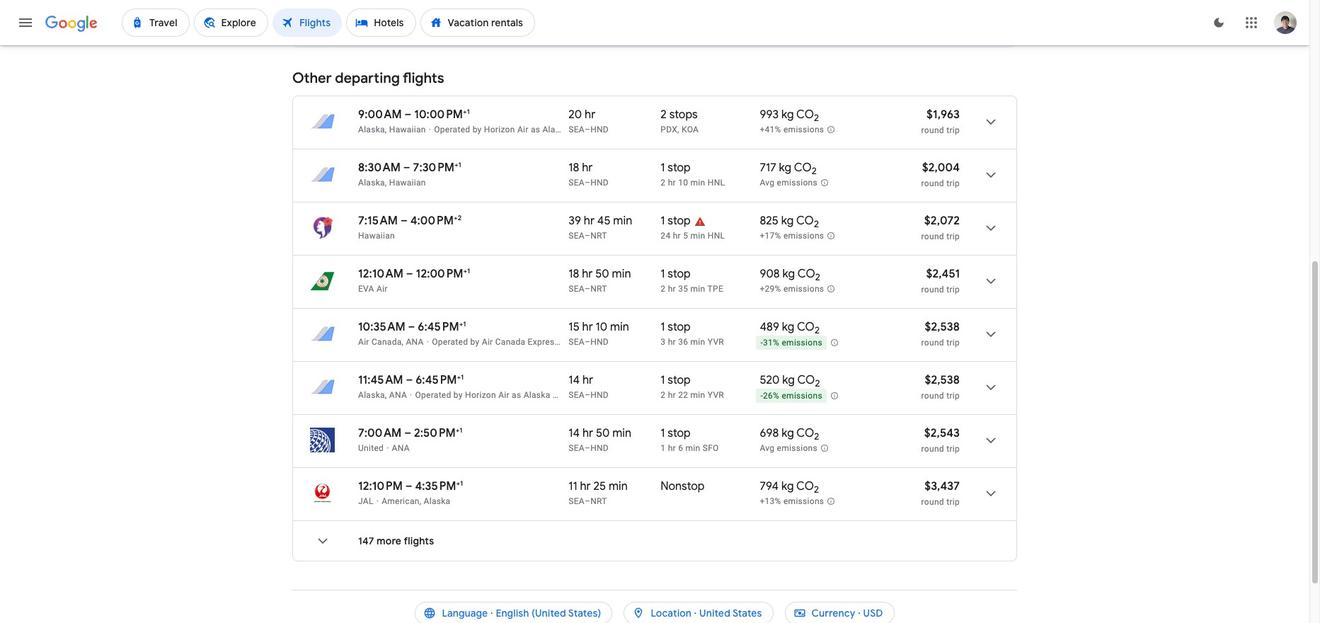 Task type: describe. For each thing, give the bounding box(es) containing it.
sea inside 18 hr 50 min sea – nrt
[[569, 284, 585, 294]]

39
[[569, 214, 581, 228]]

993
[[760, 108, 779, 122]]

4:35 pm
[[415, 479, 457, 494]]

36
[[679, 337, 689, 347]]

1 stop 1 hr 6 min sfo
[[661, 426, 719, 453]]

emissions for 825
[[784, 231, 825, 241]]

11 hr 25 min sea – nrt
[[569, 479, 628, 506]]

min inside 1 stop 1 hr 6 min sfo
[[686, 443, 701, 453]]

prices are currently typical
[[343, 14, 482, 28]]

20 hr sea – hnd
[[569, 108, 609, 135]]

round for 489
[[922, 338, 945, 348]]

emissions down 489 kg co 2
[[782, 338, 823, 348]]

1 left 6
[[661, 443, 666, 453]]

min inside '14 hr 50 min sea – hnd'
[[613, 426, 632, 441]]

leaves seattle-tacoma international airport at 12:10 am on friday, december 29 and arrives at narita international airport at 12:00 pm on saturday, december 30. element
[[358, 266, 470, 281]]

825
[[760, 214, 779, 228]]

sea inside '14 hr 50 min sea – hnd'
[[569, 443, 585, 453]]

1 inside 8:30 am – 7:30 pm + 1
[[459, 160, 462, 169]]

flight details. leaves seattle-tacoma international airport at 9:00 am on friday, december 29 and arrives at haneda airport at 10:00 pm on saturday, december 30. image
[[975, 105, 1009, 139]]

1963 US dollars text field
[[927, 108, 960, 122]]

908 kg co 2
[[760, 267, 821, 283]]

min inside 1 stop 2 hr 22 min yvr
[[691, 390, 706, 400]]

layover (1 of 1) is a 2 hr 35 min layover at taiwan taoyuan international airport in taipei city. element
[[661, 283, 753, 295]]

147 more flights image
[[306, 524, 340, 558]]

stop for 1 stop 1 hr 6 min sfo
[[668, 426, 691, 441]]

+41% emissions
[[760, 125, 825, 135]]

$2,072 round trip
[[922, 214, 960, 242]]

15
[[569, 320, 580, 334]]

english
[[496, 607, 530, 620]]

+ for 8:30 am
[[455, 160, 459, 169]]

– inside '14 hr sea – hnd'
[[585, 390, 591, 400]]

emissions down 520 kg co 2 in the right bottom of the page
[[782, 391, 823, 401]]

12:10 am – 12:00 pm + 1
[[358, 266, 470, 281]]

english (united states)
[[496, 607, 602, 620]]

currently
[[397, 14, 443, 28]]

8:30 am
[[358, 161, 401, 175]]

Departure time: 7:00 AM. text field
[[358, 426, 402, 441]]

0 vertical spatial alaska
[[543, 125, 570, 135]]

air down 10:35 am
[[358, 337, 369, 347]]

trip for 908
[[947, 285, 960, 295]]

emissions for 717
[[777, 178, 818, 188]]

hnl inside 'layover (1 of 1) is a 24 hr 5 min overnight layover at daniel k. inouye international airport in honolulu.' element
[[708, 231, 725, 241]]

12:10 am
[[358, 267, 404, 281]]

520 kg co 2
[[760, 373, 820, 390]]

sea inside 39 hr 45 min sea – nrt
[[569, 231, 585, 241]]

147 more flights
[[358, 535, 434, 547]]

Departure time: 8:30 AM. text field
[[358, 161, 401, 175]]

 image for 6:45 pm
[[427, 337, 429, 347]]

emissions for 794
[[784, 497, 825, 507]]

hr inside 18 hr 50 min sea – nrt
[[582, 267, 593, 281]]

147
[[358, 535, 374, 547]]

sea inside 20 hr sea – hnd
[[569, 125, 585, 135]]

12:10 pm
[[358, 479, 403, 494]]

5
[[684, 231, 689, 241]]

avg for 717
[[760, 178, 775, 188]]

hr inside 39 hr 45 min sea – nrt
[[584, 214, 595, 228]]

– inside 15 hr 10 min sea – hnd
[[585, 337, 591, 347]]

26%
[[763, 391, 780, 401]]

1 inside 11:45 am – 6:45 pm + 1
[[461, 373, 464, 382]]

6:45 pm for 11:45 am
[[416, 373, 457, 387]]

$2,538 round trip for 520
[[922, 373, 960, 401]]

794
[[760, 479, 779, 494]]

stops
[[670, 108, 698, 122]]

Departure time: 12:10 PM. text field
[[358, 479, 403, 494]]

– inside 8:30 am – 7:30 pm + 1
[[404, 161, 411, 175]]

1 inside 1 stop 2 hr 22 min yvr
[[661, 373, 665, 387]]

1 inside 1 stop 3 hr 36 min yvr
[[661, 320, 665, 334]]

stop for 1 stop 2 hr 10 min hnl
[[668, 161, 691, 175]]

22
[[679, 390, 689, 400]]

489
[[760, 320, 780, 334]]

$1,963
[[927, 108, 960, 122]]

Arrival time: 10:00 PM on  Saturday, December 30. text field
[[415, 107, 470, 122]]

emissions for 993
[[784, 125, 825, 135]]

20
[[569, 108, 582, 122]]

trip for 698
[[947, 444, 960, 454]]

1 stop 3 hr 36 min yvr
[[661, 320, 725, 347]]

1 up 24
[[661, 214, 665, 228]]

alaska, ana
[[358, 390, 407, 400]]

american, alaska
[[382, 496, 451, 506]]

1 stop flight. element for 14 hr 50 min
[[661, 426, 691, 443]]

emissions for 908
[[784, 284, 825, 294]]

1 stop 2 hr 22 min yvr
[[661, 373, 725, 400]]

12:00 pm
[[416, 267, 464, 281]]

– inside 11 hr 25 min sea – nrt
[[585, 496, 591, 506]]

air canada, ana
[[358, 337, 424, 347]]

39 hr 45 min sea – nrt
[[569, 214, 633, 241]]

1 inside 1 stop 2 hr 35 min tpe
[[661, 267, 665, 281]]

hnl inside 1 stop 2 hr 10 min hnl
[[708, 178, 725, 188]]

– inside 7:00 am – 2:50 pm + 1
[[405, 426, 412, 441]]

operated for 6:45 pm
[[432, 337, 468, 347]]

jazz
[[567, 337, 585, 347]]

3437 US dollars text field
[[925, 479, 960, 494]]

hr left 5
[[673, 231, 681, 241]]

993 kg co 2
[[760, 108, 820, 124]]

co for 489
[[797, 320, 815, 334]]

14 hr sea – hnd
[[569, 373, 609, 400]]

united states
[[700, 607, 762, 620]]

are
[[378, 14, 394, 28]]

2543 US dollars text field
[[925, 426, 960, 441]]

american,
[[382, 496, 422, 506]]

express
[[528, 337, 559, 347]]

- left jazz
[[562, 337, 564, 347]]

flight details. leaves seattle-tacoma international airport at 10:35 am on friday, december 29 and arrives at haneda airport at 6:45 pm on saturday, december 30. image
[[975, 317, 1009, 351]]

1 stop flight. element for 14 hr
[[661, 373, 691, 390]]

trip for 489
[[947, 338, 960, 348]]

– inside '14 hr 50 min sea – hnd'
[[585, 443, 591, 453]]

2 inside 520 kg co 2
[[815, 378, 820, 390]]

$2,072
[[925, 214, 960, 228]]

more
[[377, 535, 402, 547]]

14 hr 50 min sea – hnd
[[569, 426, 632, 453]]

air down 12:10 am
[[377, 284, 388, 294]]

1 vertical spatial operated by horizon air as alaska horizon
[[415, 390, 584, 400]]

leaves seattle-tacoma international airport at 11:45 am on friday, december 29 and arrives at haneda airport at 6:45 pm on saturday, december 30. element
[[358, 373, 464, 387]]

$1,963 round trip
[[922, 108, 960, 135]]

+ for 11:45 am
[[457, 373, 461, 382]]

hr inside 1 stop 2 hr 35 min tpe
[[668, 284, 676, 294]]

flight details. leaves seattle-tacoma international airport at 8:30 am on friday, december 29 and arrives at haneda airport at 7:30 pm on saturday, december 30. image
[[975, 158, 1009, 192]]

2 vertical spatial alaska
[[424, 496, 451, 506]]

+ for 7:00 am
[[456, 426, 460, 435]]

sea inside 11 hr 25 min sea – nrt
[[569, 496, 585, 506]]

2 stops pdx , koa
[[661, 108, 699, 135]]

nonstop flight. element
[[661, 479, 705, 496]]

3
[[661, 337, 666, 347]]

+ for 9:00 am
[[463, 107, 467, 116]]

2 inside 993 kg co 2
[[814, 112, 820, 124]]

currency
[[812, 607, 856, 620]]

2 inside 717 kg co 2
[[812, 165, 817, 177]]

-26% emissions
[[761, 391, 823, 401]]

18 hr 50 min sea – nrt
[[569, 267, 631, 294]]

sea inside '14 hr sea – hnd'
[[569, 390, 585, 400]]

– inside 18 hr 50 min sea – nrt
[[585, 284, 591, 294]]

round for 717
[[922, 178, 945, 188]]

usd
[[864, 607, 884, 620]]

sea inside 15 hr 10 min sea – hnd
[[569, 337, 585, 347]]

794 kg co 2
[[760, 479, 820, 496]]

min inside 11 hr 25 min sea – nrt
[[609, 479, 628, 494]]

– inside 9:00 am – 10:00 pm + 1
[[405, 108, 412, 122]]

flight details. leaves seattle-tacoma international airport at 7:15 am on friday, december 29 and arrives at narita international airport at 4:00 pm on sunday, december 31. image
[[975, 211, 1009, 245]]

1 inside 10:35 am – 6:45 pm + 1
[[463, 319, 466, 329]]

1 inside 12:10 am – 12:00 pm + 1
[[467, 266, 470, 275]]

nrt for 45
[[591, 231, 607, 241]]

canada
[[496, 337, 526, 347]]

1 vertical spatial hawaiian
[[389, 178, 426, 188]]

825 kg co 2
[[760, 214, 819, 230]]

+41%
[[760, 125, 782, 135]]

-31% emissions
[[761, 338, 823, 348]]

- for 15 hr 10 min
[[761, 338, 763, 348]]

by for 10:00 pm
[[473, 125, 482, 135]]

$2,543
[[925, 426, 960, 441]]

air down operated by air canada express - jazz
[[499, 390, 510, 400]]

Departure time: 12:10 AM. text field
[[358, 267, 404, 281]]

1 inside 1 stop 2 hr 10 min hnl
[[661, 161, 665, 175]]

– inside 12:10 pm – 4:35 pm + 1
[[406, 479, 413, 494]]

+ for 12:10 pm
[[457, 479, 460, 488]]

Arrival time: 4:35 PM on  Saturday, December 30. text field
[[415, 479, 463, 494]]

total duration 18 hr. element
[[569, 161, 661, 177]]

9:00 am – 10:00 pm + 1
[[358, 107, 470, 122]]

0 vertical spatial ana
[[406, 337, 424, 347]]

2 inside 489 kg co 2
[[815, 324, 820, 337]]

Departure time: 7:15 AM. text field
[[358, 214, 398, 228]]

yvr for 520
[[708, 390, 725, 400]]

flight details. leaves seattle-tacoma international airport at 7:00 am on friday, december 29 and arrives at haneda airport at 2:50 pm on saturday, december 30. image
[[975, 424, 1009, 458]]

total duration 18 hr 50 min. element
[[569, 267, 661, 283]]

11:45 am – 6:45 pm + 1
[[358, 373, 464, 387]]

kg for 825
[[782, 214, 794, 228]]

Departure time: 10:35 AM. text field
[[358, 320, 406, 334]]

yvr for 489
[[708, 337, 725, 347]]

kg for 794
[[782, 479, 794, 494]]

8:30 am – 7:30 pm + 1
[[358, 160, 462, 175]]

flights for other departing flights
[[403, 69, 444, 87]]

nonstop
[[661, 479, 705, 494]]

2 inside 1 stop 2 hr 22 min yvr
[[661, 390, 666, 400]]

18 for 18 hr
[[569, 161, 580, 175]]

round for 794
[[922, 497, 945, 507]]

flight details. leaves seattle-tacoma international airport at 12:10 pm on friday, december 29 and arrives at narita international airport at 4:35 pm on saturday, december 30. image
[[975, 477, 1009, 511]]

2 inside 908 kg co 2
[[816, 271, 821, 283]]

+17%
[[760, 231, 782, 241]]

avg for 698
[[760, 443, 775, 453]]

1 inside 12:10 pm – 4:35 pm + 1
[[460, 479, 463, 488]]

2 vertical spatial operated
[[415, 390, 452, 400]]

states
[[733, 607, 762, 620]]

2072 US dollars text field
[[925, 214, 960, 228]]

hr inside 1 stop 3 hr 36 min yvr
[[668, 337, 676, 347]]

air left canada
[[482, 337, 493, 347]]

12:10 pm – 4:35 pm + 1
[[358, 479, 463, 494]]

7:00 am
[[358, 426, 402, 441]]

– inside 39 hr 45 min sea – nrt
[[585, 231, 591, 241]]

1 stop 2 hr 10 min hnl
[[661, 161, 725, 188]]

 image for 10:00 pm
[[429, 125, 431, 135]]

co for 908
[[798, 267, 816, 281]]

hr inside 20 hr sea – hnd
[[585, 108, 596, 122]]

sea inside 18 hr sea – hnd
[[569, 178, 585, 188]]

operated by air canada express - jazz
[[432, 337, 585, 347]]

908
[[760, 267, 780, 281]]

11:45 am
[[358, 373, 403, 387]]

kg for 993
[[782, 108, 794, 122]]

leaves seattle-tacoma international airport at 7:15 am on friday, december 29 and arrives at narita international airport at 4:00 pm on sunday, december 31. element
[[358, 213, 462, 228]]

min inside 39 hr 45 min sea – nrt
[[614, 214, 633, 228]]

+17% emissions
[[760, 231, 825, 241]]

other departing flights main content
[[292, 0, 1018, 573]]

35
[[679, 284, 689, 294]]

Departure time: 9:00 AM. text field
[[358, 108, 402, 122]]

trip for 794
[[947, 497, 960, 507]]

koa
[[682, 125, 699, 135]]

14 for 14 hr
[[569, 373, 580, 387]]

2 inside 7:15 am – 4:00 pm + 2
[[458, 213, 462, 222]]

alaska, for 11:45 am
[[358, 390, 387, 400]]

layover (1 of 1) is a 3 hr 36 min layover at vancouver international airport in vancouver. element
[[661, 336, 753, 348]]

1 stop flight. element for 15 hr 10 min
[[661, 320, 691, 336]]

total duration 11 hr 25 min. element
[[569, 479, 661, 496]]

9:00 am
[[358, 108, 402, 122]]

air left 20 hr sea – hnd
[[518, 125, 529, 135]]

1 inside 9:00 am – 10:00 pm + 1
[[467, 107, 470, 116]]

2 1 stop flight. element from the top
[[661, 214, 691, 230]]

other
[[292, 69, 332, 87]]

2538 US dollars text field
[[925, 320, 960, 334]]

– inside 11:45 am – 6:45 pm + 1
[[406, 373, 413, 387]]

min inside 1 stop 3 hr 36 min yvr
[[691, 337, 706, 347]]

2 vertical spatial hawaiian
[[358, 231, 395, 241]]

1 up the layover (1 of 1) is a 1 hr 6 min layover at san francisco international airport in san francisco. 'element'
[[661, 426, 665, 441]]

layover (1 of 1) is a 1 hr 6 min layover at san francisco international airport in san francisco. element
[[661, 443, 753, 454]]

– inside 20 hr sea – hnd
[[585, 125, 591, 135]]

pdx
[[661, 125, 678, 135]]

520
[[760, 373, 780, 387]]



Task type: locate. For each thing, give the bounding box(es) containing it.
5 round from the top
[[922, 338, 945, 348]]

3 hnd from the top
[[591, 337, 609, 347]]

– right 9:00 am
[[405, 108, 412, 122]]

trip for 520
[[947, 391, 960, 401]]

$2,538 for 520
[[925, 373, 960, 387]]

kg for 717
[[779, 161, 792, 175]]

2 yvr from the top
[[708, 390, 725, 400]]

stop for 1 stop
[[668, 214, 691, 228]]

Arrival time: 7:30 PM on  Saturday, December 30. text field
[[413, 160, 462, 175]]

leaves seattle-tacoma international airport at 10:35 am on friday, december 29 and arrives at haneda airport at 6:45 pm on saturday, december 30. element
[[358, 319, 466, 334]]

stop for 1 stop 3 hr 36 min yvr
[[668, 320, 691, 334]]

1 vertical spatial alaska, hawaiian
[[358, 178, 426, 188]]

yvr inside 1 stop 3 hr 36 min yvr
[[708, 337, 725, 347]]

0 vertical spatial alaska,
[[358, 125, 387, 135]]

kg up '-26% emissions' at bottom right
[[783, 373, 795, 387]]

min inside 1 stop 2 hr 35 min tpe
[[691, 284, 706, 294]]

kg inside 520 kg co 2
[[783, 373, 795, 387]]

hr left 35
[[668, 284, 676, 294]]

1 stop flight. element
[[661, 161, 691, 177], [661, 214, 691, 230], [661, 267, 691, 283], [661, 320, 691, 336], [661, 373, 691, 390], [661, 426, 691, 443]]

1 inside 7:00 am – 2:50 pm + 1
[[460, 426, 463, 435]]

6 sea from the top
[[569, 390, 585, 400]]

– down total duration 14 hr 50 min. element
[[585, 443, 591, 453]]

2 vertical spatial nrt
[[591, 496, 607, 506]]

0 vertical spatial as
[[531, 125, 541, 135]]

10:00 pm
[[415, 108, 463, 122]]

1 yvr from the top
[[708, 337, 725, 347]]

round inside $2,004 round trip
[[922, 178, 945, 188]]

– inside 7:15 am – 4:00 pm + 2
[[401, 214, 408, 228]]

round for 908
[[922, 285, 945, 295]]

10 right 15
[[596, 320, 608, 334]]

– inside 12:10 am – 12:00 pm + 1
[[406, 267, 413, 281]]

hnd for 14 hr
[[591, 390, 609, 400]]

nrt inside 39 hr 45 min sea – nrt
[[591, 231, 607, 241]]

+ inside 12:10 pm – 4:35 pm + 1
[[457, 479, 460, 488]]

+29% emissions
[[760, 284, 825, 294]]

6:45 pm inside 11:45 am – 6:45 pm + 1
[[416, 373, 457, 387]]

emissions down 993 kg co 2
[[784, 125, 825, 135]]

kg inside 489 kg co 2
[[782, 320, 795, 334]]

Arrival time: 4:00 PM on  Sunday, December 31. text field
[[411, 213, 462, 228]]

trip inside $3,437 round trip
[[947, 497, 960, 507]]

$2,004 round trip
[[922, 161, 960, 188]]

hnd inside '14 hr sea – hnd'
[[591, 390, 609, 400]]

6 round from the top
[[922, 391, 945, 401]]

1 vertical spatial united
[[700, 607, 731, 620]]

co for 993
[[797, 108, 814, 122]]

10 inside 15 hr 10 min sea – hnd
[[596, 320, 608, 334]]

1 vertical spatial 50
[[596, 426, 610, 441]]

717 kg co 2
[[760, 161, 817, 177]]

1 vertical spatial operated
[[432, 337, 468, 347]]

0 vertical spatial yvr
[[708, 337, 725, 347]]

co inside 717 kg co 2
[[794, 161, 812, 175]]

nrt down 45
[[591, 231, 607, 241]]

Arrival time: 2:50 PM on  Saturday, December 30. text field
[[414, 426, 463, 441]]

co for 717
[[794, 161, 812, 175]]

2 hnl from the top
[[708, 231, 725, 241]]

- down 520
[[761, 391, 763, 401]]

- for 14 hr
[[761, 391, 763, 401]]

7 trip from the top
[[947, 444, 960, 454]]

14 for 14 hr 50 min
[[569, 426, 580, 441]]

hr inside 11 hr 25 min sea – nrt
[[580, 479, 591, 494]]

6 1 stop flight. element from the top
[[661, 426, 691, 443]]

min right 35
[[691, 284, 706, 294]]

alaska, hawaiian down 9:00 am
[[358, 125, 426, 135]]

0 vertical spatial $2,538 round trip
[[922, 320, 960, 348]]

co for 825
[[797, 214, 814, 228]]

7:30 pm
[[413, 161, 455, 175]]

1 vertical spatial as
[[512, 390, 522, 400]]

10:35 am
[[358, 320, 406, 334]]

– down total duration 20 hr. "element" in the top of the page
[[585, 125, 591, 135]]

alaska, hawaiian down 8:30 am
[[358, 178, 426, 188]]

trip down $2,543
[[947, 444, 960, 454]]

trip inside $1,963 round trip
[[947, 125, 960, 135]]

hr inside 15 hr 10 min sea – hnd
[[583, 320, 593, 334]]

+ inside 11:45 am – 6:45 pm + 1
[[457, 373, 461, 382]]

1 round from the top
[[922, 125, 945, 135]]

united left states
[[700, 607, 731, 620]]

round down 2538 us dollars text box
[[922, 338, 945, 348]]

kg inside 993 kg co 2
[[782, 108, 794, 122]]

7:15 am – 4:00 pm + 2
[[358, 213, 462, 228]]

other departing flights
[[292, 69, 444, 87]]

4 round from the top
[[922, 285, 945, 295]]

- down 489
[[761, 338, 763, 348]]

+ inside 12:10 am – 12:00 pm + 1
[[464, 266, 467, 275]]

2 right 717
[[812, 165, 817, 177]]

kg right 717
[[779, 161, 792, 175]]

$2,538 left flight details. leaves seattle-tacoma international airport at 11:45 am on friday, december 29 and arrives at haneda airport at 6:45 pm on saturday, december 30. image
[[925, 373, 960, 387]]

flight details. leaves seattle-tacoma international airport at 12:10 am on friday, december 29 and arrives at narita international airport at 12:00 pm on saturday, december 30. image
[[975, 264, 1009, 298]]

hnd down total duration 20 hr. "element" in the top of the page
[[591, 125, 609, 135]]

2 alaska, hawaiian from the top
[[358, 178, 426, 188]]

co for 698
[[797, 426, 815, 441]]

1 vertical spatial  image
[[427, 337, 429, 347]]

1 nrt from the top
[[591, 231, 607, 241]]

min inside 18 hr 50 min sea – nrt
[[612, 267, 631, 281]]

stop inside 1 stop 2 hr 35 min tpe
[[668, 267, 691, 281]]

hnl right 5
[[708, 231, 725, 241]]

0 vertical spatial 10
[[679, 178, 689, 188]]

1 avg from the top
[[760, 178, 775, 188]]

2 up +29% emissions
[[816, 271, 821, 283]]

yvr inside 1 stop 2 hr 22 min yvr
[[708, 390, 725, 400]]

kg inside '794 kg co 2'
[[782, 479, 794, 494]]

1 hnd from the top
[[591, 125, 609, 135]]

2 inside 1 stop 2 hr 35 min tpe
[[661, 284, 666, 294]]

total duration 14 hr 50 min. element
[[569, 426, 661, 443]]

– inside 18 hr sea – hnd
[[585, 178, 591, 188]]

by for 6:45 pm
[[471, 337, 480, 347]]

1 horizontal spatial united
[[700, 607, 731, 620]]

united for united states
[[700, 607, 731, 620]]

2 nrt from the top
[[591, 284, 607, 294]]

jal
[[358, 496, 374, 506]]

2 up +17% emissions
[[814, 218, 819, 230]]

50 down 39 hr 45 min sea – nrt at the top of the page
[[596, 267, 610, 281]]

sea up 15
[[569, 284, 585, 294]]

2 vertical spatial alaska,
[[358, 390, 387, 400]]

1 alaska, hawaiian from the top
[[358, 125, 426, 135]]

45
[[598, 214, 611, 228]]

co for 794
[[797, 479, 814, 494]]

$2,004
[[923, 161, 960, 175]]

– inside 10:35 am – 6:45 pm + 1
[[408, 320, 415, 334]]

sea down 11
[[569, 496, 585, 506]]

1 stop flight. element down ,
[[661, 161, 691, 177]]

6:45 pm inside 10:35 am – 6:45 pm + 1
[[418, 320, 459, 334]]

min right 5
[[691, 231, 706, 241]]

0 vertical spatial avg emissions
[[760, 178, 818, 188]]

co up +13% emissions
[[797, 479, 814, 494]]

2 $2,538 round trip from the top
[[922, 373, 960, 401]]

1 vertical spatial flights
[[404, 535, 434, 547]]

min right 25
[[609, 479, 628, 494]]

0 vertical spatial  image
[[429, 125, 431, 135]]

8 trip from the top
[[947, 497, 960, 507]]

round for 520
[[922, 391, 945, 401]]

1 alaska, from the top
[[358, 125, 387, 135]]

operated down arrival time: 6:45 pm on  saturday, december 30. text field
[[432, 337, 468, 347]]

hr right 20
[[585, 108, 596, 122]]

min inside 15 hr 10 min sea – hnd
[[610, 320, 630, 334]]

2004 US dollars text field
[[923, 161, 960, 175]]

2 inside 2 stops pdx , koa
[[661, 108, 667, 122]]

stop up 5
[[668, 214, 691, 228]]

0 vertical spatial united
[[358, 443, 384, 453]]

Arrival time: 6:45 PM on  Saturday, December 30. text field
[[416, 373, 464, 387]]

leaves seattle-tacoma international airport at 7:00 am on friday, december 29 and arrives at haneda airport at 2:50 pm on saturday, december 30. element
[[358, 426, 463, 441]]

4 stop from the top
[[668, 320, 691, 334]]

stop inside 1 stop 2 hr 10 min hnl
[[668, 161, 691, 175]]

flights right more
[[404, 535, 434, 547]]

hr down '14 hr sea – hnd'
[[583, 426, 594, 441]]

5 stop from the top
[[668, 373, 691, 387]]

round down $2,451
[[922, 285, 945, 295]]

hawaiian down 8:30 am – 7:30 pm + 1
[[389, 178, 426, 188]]

kg for 520
[[783, 373, 795, 387]]

hnd inside 15 hr 10 min sea – hnd
[[591, 337, 609, 347]]

$2,538 round trip
[[922, 320, 960, 348], [922, 373, 960, 401]]

1 vertical spatial 14
[[569, 426, 580, 441]]

15 hr 10 min sea – hnd
[[569, 320, 630, 347]]

kg up +17% emissions
[[782, 214, 794, 228]]

– down total duration 18 hr 50 min. element at the top
[[585, 284, 591, 294]]

united for united
[[358, 443, 384, 453]]

total duration 20 hr. element
[[569, 108, 661, 124]]

0 vertical spatial $2,538
[[925, 320, 960, 334]]

avg emissions for 717
[[760, 178, 818, 188]]

2 up -31% emissions
[[815, 324, 820, 337]]

hr inside 1 stop 1 hr 6 min sfo
[[668, 443, 676, 453]]

hr inside '14 hr 50 min sea – hnd'
[[583, 426, 594, 441]]

avg emissions for 698
[[760, 443, 818, 453]]

round down $1,963 text field
[[922, 125, 945, 135]]

total duration 14 hr. element
[[569, 373, 661, 390]]

main menu image
[[17, 14, 34, 31]]

hawaiian
[[389, 125, 426, 135], [389, 178, 426, 188], [358, 231, 395, 241]]

698
[[760, 426, 779, 441]]

stop inside 1 stop 3 hr 36 min yvr
[[668, 320, 691, 334]]

sea down the total duration 14 hr. element
[[569, 390, 585, 400]]

0 vertical spatial alaska, hawaiian
[[358, 125, 426, 135]]

layover (1 of 2) is a 54 min layover at portland international airport in portland. layover (2 of 2) is a 2 hr 20 min layover at kona international airport in kailua-kona. element
[[661, 124, 753, 135]]

1 vertical spatial $2,538
[[925, 373, 960, 387]]

avg emissions
[[760, 178, 818, 188], [760, 443, 818, 453]]

2:50 pm
[[414, 426, 456, 441]]

eva
[[358, 284, 374, 294]]

avg down the 698
[[760, 443, 775, 453]]

emissions down 825 kg co 2
[[784, 231, 825, 241]]

kg inside 717 kg co 2
[[779, 161, 792, 175]]

1 stop flight. element for 18 hr 50 min
[[661, 267, 691, 283]]

ana down leaves seattle-tacoma international airport at 10:35 am on friday, december 29 and arrives at haneda airport at 6:45 pm on saturday, december 30. element
[[406, 337, 424, 347]]

– down total duration 39 hr 45 min. element
[[585, 231, 591, 241]]

4 hnd from the top
[[591, 390, 609, 400]]

1 $2,538 from the top
[[925, 320, 960, 334]]

7 round from the top
[[922, 444, 945, 454]]

1 18 from the top
[[569, 161, 580, 175]]

1 stop from the top
[[668, 161, 691, 175]]

kg right the 698
[[782, 426, 794, 441]]

1 horizontal spatial as
[[531, 125, 541, 135]]

trip down 2538 us dollars text box
[[947, 338, 960, 348]]

0 horizontal spatial united
[[358, 443, 384, 453]]

18 hr sea – hnd
[[569, 161, 609, 188]]

united
[[358, 443, 384, 453], [700, 607, 731, 620]]

layover (1 of 1) is a 2 hr 22 min layover at vancouver international airport in vancouver. element
[[661, 390, 753, 401]]

+
[[463, 107, 467, 116], [455, 160, 459, 169], [454, 213, 458, 222], [464, 266, 467, 275], [459, 319, 463, 329], [457, 373, 461, 382], [456, 426, 460, 435], [457, 479, 460, 488]]

sfo
[[703, 443, 719, 453]]

2 alaska, from the top
[[358, 178, 387, 188]]

 image
[[429, 125, 431, 135], [427, 337, 429, 347]]

50 for 18
[[596, 267, 610, 281]]

trip for 717
[[947, 178, 960, 188]]

24
[[661, 231, 671, 241]]

round inside $3,437 round trip
[[922, 497, 945, 507]]

10 inside 1 stop 2 hr 10 min hnl
[[679, 178, 689, 188]]

2 vertical spatial ana
[[392, 443, 410, 453]]

6 stop from the top
[[668, 426, 691, 441]]

hr right 11
[[580, 479, 591, 494]]

0 vertical spatial avg
[[760, 178, 775, 188]]

alaska, down departure time: 9:00 am. text box
[[358, 125, 387, 135]]

nrt inside 11 hr 25 min sea – nrt
[[591, 496, 607, 506]]

as
[[531, 125, 541, 135], [512, 390, 522, 400]]

trip
[[947, 125, 960, 135], [947, 178, 960, 188], [947, 232, 960, 242], [947, 285, 960, 295], [947, 338, 960, 348], [947, 391, 960, 401], [947, 444, 960, 454], [947, 497, 960, 507]]

location
[[651, 607, 692, 620]]

1 vertical spatial avg emissions
[[760, 443, 818, 453]]

1 stop 2 hr 35 min tpe
[[661, 267, 724, 294]]

18
[[569, 161, 580, 175], [569, 267, 580, 281]]

2 stop from the top
[[668, 214, 691, 228]]

flights up 9:00 am – 10:00 pm + 1
[[403, 69, 444, 87]]

avg emissions down 698 kg co 2
[[760, 443, 818, 453]]

717
[[760, 161, 777, 175]]

hr inside 1 stop 2 hr 22 min yvr
[[668, 390, 676, 400]]

0 vertical spatial operated
[[434, 125, 471, 135]]

2 up 1 stop
[[661, 178, 666, 188]]

operated down arrival time: 10:00 pm on  saturday, december 30. text field
[[434, 125, 471, 135]]

0 vertical spatial 14
[[569, 373, 580, 387]]

 image down arrival time: 6:45 pm on  saturday, december 30. text field
[[427, 337, 429, 347]]

co inside 698 kg co 2
[[797, 426, 815, 441]]

50 for 14
[[596, 426, 610, 441]]

trip inside $2,451 round trip
[[947, 285, 960, 295]]

eva air
[[358, 284, 388, 294]]

0 horizontal spatial 10
[[596, 320, 608, 334]]

14 inside '14 hr sea – hnd'
[[569, 373, 580, 387]]

4 sea from the top
[[569, 284, 585, 294]]

2
[[661, 108, 667, 122], [814, 112, 820, 124], [812, 165, 817, 177], [661, 178, 666, 188], [458, 213, 462, 222], [814, 218, 819, 230], [816, 271, 821, 283], [661, 284, 666, 294], [815, 324, 820, 337], [815, 378, 820, 390], [661, 390, 666, 400], [815, 431, 820, 443], [814, 484, 820, 496]]

2 50 from the top
[[596, 426, 610, 441]]

alaska, down 11:45 am
[[358, 390, 387, 400]]

hr right 39 at the top
[[584, 214, 595, 228]]

by
[[473, 125, 482, 135], [471, 337, 480, 347], [454, 390, 463, 400]]

5 trip from the top
[[947, 338, 960, 348]]

leaves seattle-tacoma international airport at 9:00 am on friday, december 29 and arrives at haneda airport at 10:00 pm on saturday, december 30. element
[[358, 107, 470, 122]]

operated by horizon air as alaska horizon down 20
[[434, 125, 603, 135]]

kg up -31% emissions
[[782, 320, 795, 334]]

1 stop flight. element for 18 hr
[[661, 161, 691, 177]]

co up +41% emissions
[[797, 108, 814, 122]]

Arrival time: 12:00 PM on  Saturday, December 30. text field
[[416, 266, 470, 281]]

round down 2072 us dollars text field
[[922, 232, 945, 242]]

leaves seattle-tacoma international airport at 8:30 am on friday, december 29 and arrives at haneda airport at 7:30 pm on saturday, december 30. element
[[358, 160, 462, 175]]

2 stops flight. element
[[661, 108, 698, 124]]

698 kg co 2
[[760, 426, 820, 443]]

1 vertical spatial 10
[[596, 320, 608, 334]]

+ for 10:35 am
[[459, 319, 463, 329]]

typical
[[446, 14, 482, 28]]

10:35 am – 6:45 pm + 1
[[358, 319, 466, 334]]

emissions for 698
[[777, 443, 818, 453]]

kg for 698
[[782, 426, 794, 441]]

1 vertical spatial by
[[471, 337, 480, 347]]

2 18 from the top
[[569, 267, 580, 281]]

1 vertical spatial nrt
[[591, 284, 607, 294]]

– down total duration 11 hr 25 min. element
[[585, 496, 591, 506]]

6:45 pm for 10:35 am
[[418, 320, 459, 334]]

1 50 from the top
[[596, 267, 610, 281]]

0 vertical spatial by
[[473, 125, 482, 135]]

 image
[[377, 496, 379, 506]]

+ inside 9:00 am – 10:00 pm + 1
[[463, 107, 467, 116]]

18 inside 18 hr sea – hnd
[[569, 161, 580, 175]]

leaves seattle-tacoma international airport at 12:10 pm on friday, december 29 and arrives at narita international airport at 4:35 pm on saturday, december 30. element
[[358, 479, 463, 494]]

2 hnd from the top
[[591, 178, 609, 188]]

stop inside 1 stop 1 hr 6 min sfo
[[668, 426, 691, 441]]

$2,538 round trip for 489
[[922, 320, 960, 348]]

2 inside 1 stop 2 hr 10 min hnl
[[661, 178, 666, 188]]

co inside 993 kg co 2
[[797, 108, 814, 122]]

kg for 489
[[782, 320, 795, 334]]

6:45 pm up arrival time: 2:50 pm on  saturday, december 30. text box
[[416, 373, 457, 387]]

7:00 am – 2:50 pm + 1
[[358, 426, 463, 441]]

18 up 15
[[569, 267, 580, 281]]

1 vertical spatial hnl
[[708, 231, 725, 241]]

trip down $3,437
[[947, 497, 960, 507]]

+ for 7:15 am
[[454, 213, 458, 222]]

-
[[562, 337, 564, 347], [761, 338, 763, 348], [761, 391, 763, 401]]

round for 825
[[922, 232, 945, 242]]

layover (1 of 1) is a 2 hr 10 min layover at daniel k. inouye international airport in honolulu. element
[[661, 177, 753, 188]]

2538 US dollars text field
[[925, 373, 960, 387]]

0 vertical spatial hnl
[[708, 178, 725, 188]]

0 vertical spatial nrt
[[591, 231, 607, 241]]

hnl
[[708, 178, 725, 188], [708, 231, 725, 241]]

trip down $1,963 text field
[[947, 125, 960, 135]]

2 up '-26% emissions' at bottom right
[[815, 378, 820, 390]]

5 1 stop flight. element from the top
[[661, 373, 691, 390]]

5 hnd from the top
[[591, 443, 609, 453]]

1 avg emissions from the top
[[760, 178, 818, 188]]

+ inside 10:35 am – 6:45 pm + 1
[[459, 319, 463, 329]]

10
[[679, 178, 689, 188], [596, 320, 608, 334]]

hnl up 'layover (1 of 1) is a 24 hr 5 min overnight layover at daniel k. inouye international airport in honolulu.' element
[[708, 178, 725, 188]]

operated by horizon air as alaska horizon
[[434, 125, 603, 135], [415, 390, 584, 400]]

– right 7:15 am text field
[[401, 214, 408, 228]]

yvr
[[708, 337, 725, 347], [708, 390, 725, 400]]

1 horizontal spatial 10
[[679, 178, 689, 188]]

round inside '$2,543 round trip'
[[922, 444, 945, 454]]

2 round from the top
[[922, 178, 945, 188]]

1 hnl from the top
[[708, 178, 725, 188]]

2 right the 698
[[815, 431, 820, 443]]

3 alaska, from the top
[[358, 390, 387, 400]]

1 vertical spatial alaska
[[524, 390, 551, 400]]

air
[[518, 125, 529, 135], [377, 284, 388, 294], [358, 337, 369, 347], [482, 337, 493, 347], [499, 390, 510, 400]]

1 trip from the top
[[947, 125, 960, 135]]

$3,437 round trip
[[922, 479, 960, 507]]

6:45 pm
[[418, 320, 459, 334], [416, 373, 457, 387]]

11
[[569, 479, 578, 494]]

2 trip from the top
[[947, 178, 960, 188]]

canada,
[[372, 337, 404, 347]]

$2,538 for 489
[[925, 320, 960, 334]]

3 1 stop flight. element from the top
[[661, 267, 691, 283]]

3 stop from the top
[[668, 267, 691, 281]]

1 down arrival time: 6:45 pm on  saturday, december 30. text field
[[461, 373, 464, 382]]

kg for 908
[[783, 267, 795, 281]]

co inside 520 kg co 2
[[798, 373, 815, 387]]

50 down '14 hr sea – hnd'
[[596, 426, 610, 441]]

operated for 10:00 pm
[[434, 125, 471, 135]]

hr inside '14 hr sea – hnd'
[[583, 373, 594, 387]]

co for 520
[[798, 373, 815, 387]]

round for 698
[[922, 444, 945, 454]]

min right the 36
[[691, 337, 706, 347]]

hr left 22
[[668, 390, 676, 400]]

2 up pdx in the top right of the page
[[661, 108, 667, 122]]

round for 993
[[922, 125, 945, 135]]

2 14 from the top
[[569, 426, 580, 441]]

operated by horizon air as alaska horizon down operated by air canada express - jazz
[[415, 390, 584, 400]]

1 vertical spatial alaska,
[[358, 178, 387, 188]]

co right the 698
[[797, 426, 815, 441]]

4 trip from the top
[[947, 285, 960, 295]]

3 sea from the top
[[569, 231, 585, 241]]

alaska, for 9:00 am
[[358, 125, 387, 135]]

layover (1 of 1) is a 24 hr 5 min overnight layover at daniel k. inouye international airport in honolulu. element
[[661, 230, 753, 242]]

trip inside $2,072 round trip
[[947, 232, 960, 242]]

total duration 39 hr 45 min. element
[[569, 214, 661, 230]]

1 1 stop flight. element from the top
[[661, 161, 691, 177]]

0 horizontal spatial as
[[512, 390, 522, 400]]

0 vertical spatial flights
[[403, 69, 444, 87]]

round down $2,004
[[922, 178, 945, 188]]

stop up 6
[[668, 426, 691, 441]]

7:15 am
[[358, 214, 398, 228]]

hnd down the total duration 14 hr. element
[[591, 390, 609, 400]]

flights
[[403, 69, 444, 87], [404, 535, 434, 547]]

0 vertical spatial 50
[[596, 267, 610, 281]]

2 avg emissions from the top
[[760, 443, 818, 453]]

alaska, hawaiian
[[358, 125, 426, 135], [358, 178, 426, 188]]

nrt for 50
[[591, 284, 607, 294]]

2 $2,538 from the top
[[925, 373, 960, 387]]

– down the total duration 14 hr. element
[[585, 390, 591, 400]]

departing
[[335, 69, 400, 87]]

3 trip from the top
[[947, 232, 960, 242]]

flights for 147 more flights
[[404, 535, 434, 547]]

hr inside 18 hr sea – hnd
[[582, 161, 593, 175]]

Departure time: 11:45 AM. text field
[[358, 373, 403, 387]]

+ inside 8:30 am – 7:30 pm + 1
[[455, 160, 459, 169]]

as down canada
[[512, 390, 522, 400]]

operated down arrival time: 6:45 pm on  saturday, december 30. text box
[[415, 390, 452, 400]]

hr
[[585, 108, 596, 122], [582, 161, 593, 175], [668, 178, 676, 188], [584, 214, 595, 228], [673, 231, 681, 241], [582, 267, 593, 281], [668, 284, 676, 294], [583, 320, 593, 334], [668, 337, 676, 347], [583, 373, 594, 387], [668, 390, 676, 400], [583, 426, 594, 441], [668, 443, 676, 453], [580, 479, 591, 494]]

0 vertical spatial operated by horizon air as alaska horizon
[[434, 125, 603, 135]]

flight details. leaves seattle-tacoma international airport at 11:45 am on friday, december 29 and arrives at haneda airport at 6:45 pm on saturday, december 30. image
[[975, 370, 1009, 404]]

round inside $2,451 round trip
[[922, 285, 945, 295]]

united down 7:00 am
[[358, 443, 384, 453]]

50 inside 18 hr 50 min sea – nrt
[[596, 267, 610, 281]]

2451 US dollars text field
[[927, 267, 960, 281]]

– up the american, alaska
[[406, 479, 413, 494]]

2 inside 825 kg co 2
[[814, 218, 819, 230]]

– up air canada, ana
[[408, 320, 415, 334]]

1 vertical spatial avg
[[760, 443, 775, 453]]

24 hr 5 min hnl
[[661, 231, 725, 241]]

co inside 825 kg co 2
[[797, 214, 814, 228]]

change appearance image
[[1203, 6, 1237, 40]]

hnd inside '14 hr 50 min sea – hnd'
[[591, 443, 609, 453]]

min down 39 hr 45 min sea – nrt at the top of the page
[[612, 267, 631, 281]]

1 vertical spatial 18
[[569, 267, 580, 281]]

stop for 1 stop 2 hr 35 min tpe
[[668, 267, 691, 281]]

hnd inside 18 hr sea – hnd
[[591, 178, 609, 188]]

$3,437
[[925, 479, 960, 494]]

1 vertical spatial 6:45 pm
[[416, 373, 457, 387]]

6
[[679, 443, 684, 453]]

trip for 993
[[947, 125, 960, 135]]

2 inside '794 kg co 2'
[[814, 484, 820, 496]]

1 vertical spatial yvr
[[708, 390, 725, 400]]

nrt for 25
[[591, 496, 607, 506]]

8 sea from the top
[[569, 496, 585, 506]]

ana down 11:45 am – 6:45 pm + 1 at the left bottom of the page
[[389, 390, 407, 400]]

stop for 1 stop 2 hr 22 min yvr
[[668, 373, 691, 387]]

0 vertical spatial 6:45 pm
[[418, 320, 459, 334]]

18 inside 18 hr 50 min sea – nrt
[[569, 267, 580, 281]]

1 sea from the top
[[569, 125, 585, 135]]

round down $2,538 text field
[[922, 391, 945, 401]]

0 vertical spatial hawaiian
[[389, 125, 426, 135]]

4 1 stop flight. element from the top
[[661, 320, 691, 336]]

min inside 1 stop 2 hr 10 min hnl
[[691, 178, 706, 188]]

total duration 15 hr 10 min. element
[[569, 320, 661, 336]]

1 14 from the top
[[569, 373, 580, 387]]

$2,543 round trip
[[922, 426, 960, 454]]

1 down pdx in the top right of the page
[[661, 161, 665, 175]]

2 sea from the top
[[569, 178, 585, 188]]

3 nrt from the top
[[591, 496, 607, 506]]

2 up +13% emissions
[[814, 484, 820, 496]]

hr down jazz
[[583, 373, 594, 387]]

+ for 12:10 am
[[464, 266, 467, 275]]

co inside 908 kg co 2
[[798, 267, 816, 281]]

3 round from the top
[[922, 232, 945, 242]]

–
[[405, 108, 412, 122], [585, 125, 591, 135], [404, 161, 411, 175], [585, 178, 591, 188], [401, 214, 408, 228], [585, 231, 591, 241], [406, 267, 413, 281], [585, 284, 591, 294], [408, 320, 415, 334], [585, 337, 591, 347], [406, 373, 413, 387], [585, 390, 591, 400], [405, 426, 412, 441], [585, 443, 591, 453], [406, 479, 413, 494], [585, 496, 591, 506]]

18 for 18 hr 50 min
[[569, 267, 580, 281]]

$2,451 round trip
[[922, 267, 960, 295]]

50 inside '14 hr 50 min sea – hnd'
[[596, 426, 610, 441]]

hnd for 20 hr
[[591, 125, 609, 135]]

Arrival time: 6:45 PM on  Saturday, December 30. text field
[[418, 319, 466, 334]]

1 vertical spatial $2,538 round trip
[[922, 373, 960, 401]]

hnd for 18 hr
[[591, 178, 609, 188]]

8 round from the top
[[922, 497, 945, 507]]

5 sea from the top
[[569, 337, 585, 347]]

2 avg from the top
[[760, 443, 775, 453]]

min down the total duration 14 hr. element
[[613, 426, 632, 441]]

– left 7:30 pm
[[404, 161, 411, 175]]

sea up 39 at the top
[[569, 178, 585, 188]]

hr inside 1 stop 2 hr 10 min hnl
[[668, 178, 676, 188]]

stop inside 1 stop 2 hr 22 min yvr
[[668, 373, 691, 387]]

sea down 39 at the top
[[569, 231, 585, 241]]

1 vertical spatial ana
[[389, 390, 407, 400]]

0 vertical spatial 18
[[569, 161, 580, 175]]

7 sea from the top
[[569, 443, 585, 453]]

language
[[442, 607, 488, 620]]

co
[[797, 108, 814, 122], [794, 161, 812, 175], [797, 214, 814, 228], [798, 267, 816, 281], [797, 320, 815, 334], [798, 373, 815, 387], [797, 426, 815, 441], [797, 479, 814, 494]]

6 trip from the top
[[947, 391, 960, 401]]

alaska, down 8:30 am text box
[[358, 178, 387, 188]]

1 $2,538 round trip from the top
[[922, 320, 960, 348]]

1 down 24
[[661, 267, 665, 281]]

2 inside 698 kg co 2
[[815, 431, 820, 443]]

2 vertical spatial by
[[454, 390, 463, 400]]

trip for 825
[[947, 232, 960, 242]]



Task type: vqa. For each thing, say whether or not it's contained in the screenshot.
passenger associated with $1,493
no



